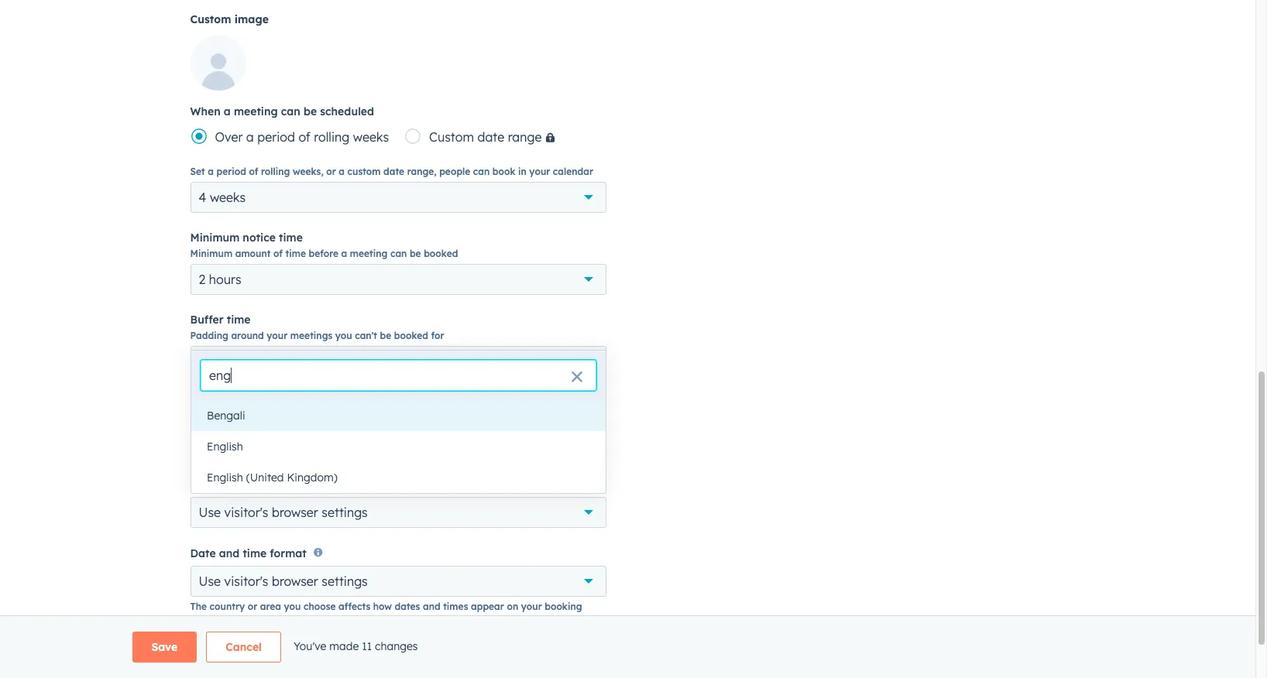 Task type: vqa. For each thing, say whether or not it's contained in the screenshot.
ENGLISH corresponding to English (United Kingdom)
yes



Task type: describe. For each thing, give the bounding box(es) containing it.
appear
[[471, 601, 504, 613]]

use for date
[[199, 574, 221, 590]]

visitor's for and
[[224, 574, 268, 590]]

2 minimum from the top
[[190, 248, 232, 259]]

when a meeting can be scheduled element
[[190, 124, 606, 149]]

increment
[[247, 395, 301, 409]]

scheduled
[[320, 104, 374, 118]]

can't
[[355, 330, 377, 341]]

how
[[373, 601, 392, 613]]

2 horizontal spatial can
[[473, 166, 490, 177]]

weeks inside popup button
[[210, 190, 246, 205]]

english (united kingdom)
[[207, 471, 338, 485]]

page section element
[[95, 632, 1161, 663]]

you inside the country or area you choose affects how dates and times appear on your booking page
[[284, 601, 301, 613]]

minutes
[[215, 436, 261, 451]]

time right notice
[[279, 231, 303, 245]]

range
[[508, 129, 542, 145]]

of inside minimum notice time minimum amount of time before a meeting can be booked
[[273, 248, 283, 259]]

1 hour
[[199, 354, 234, 369]]

when
[[190, 104, 221, 118]]

weeks,
[[293, 166, 324, 177]]

and inside the country or area you choose affects how dates and times appear on your booking page
[[423, 601, 440, 613]]

a for set
[[208, 166, 214, 177]]

your inside start time increment set the frequency of your meetings start times.
[[286, 412, 307, 423]]

you've
[[293, 640, 326, 653]]

made
[[329, 640, 359, 653]]

the
[[190, 601, 207, 613]]

set a period of rolling weeks, or a custom date range, people can book in your calendar
[[190, 166, 593, 177]]

around
[[231, 330, 264, 341]]

of inside start time increment set the frequency of your meetings start times.
[[274, 412, 283, 423]]

english button
[[191, 431, 606, 462]]

0 vertical spatial or
[[326, 166, 336, 177]]

the
[[208, 412, 223, 423]]

1 set from the top
[[190, 166, 205, 177]]

country
[[210, 601, 245, 613]]

custom date range
[[429, 129, 542, 145]]

cancel button
[[206, 632, 281, 663]]

your inside the country or area you choose affects how dates and times appear on your booking page
[[521, 601, 542, 613]]

15 minutes button
[[190, 428, 606, 459]]

0 vertical spatial meeting
[[234, 104, 278, 118]]

dates
[[395, 601, 420, 613]]

of left weeks,
[[249, 166, 258, 177]]

start time increment set the frequency of your meetings start times.
[[190, 395, 406, 423]]

1 minimum from the top
[[190, 231, 240, 245]]

meetings inside buffer time padding around your meetings you can't be booked for
[[290, 330, 332, 341]]

save button
[[132, 632, 197, 663]]

edit button
[[190, 35, 271, 96]]

meeting inside minimum notice time minimum amount of time before a meeting can be booked
[[350, 248, 388, 259]]

buffer time padding around your meetings you can't be booked for
[[190, 313, 444, 341]]

start
[[190, 395, 217, 409]]

rolling for weeks
[[314, 129, 350, 145]]

your right in
[[529, 166, 550, 177]]

browser for booking page language
[[272, 505, 318, 521]]

weeks inside when a meeting can be scheduled element
[[353, 129, 389, 145]]

over
[[215, 129, 243, 145]]

bengali button
[[191, 400, 606, 431]]

date inside when a meeting can be scheduled element
[[478, 129, 504, 145]]

0 vertical spatial can
[[281, 104, 300, 118]]

use for booking
[[199, 505, 221, 521]]

browser for date and time format
[[272, 574, 318, 590]]

list box containing bengali
[[191, 400, 606, 493]]

or inside the country or area you choose affects how dates and times appear on your booking page
[[248, 601, 257, 613]]

on
[[507, 601, 518, 613]]

be inside buffer time padding around your meetings you can't be booked for
[[380, 330, 391, 341]]

visitor's for page
[[224, 505, 268, 521]]

period for over
[[257, 129, 295, 145]]

buffer
[[190, 313, 224, 327]]

padding
[[190, 330, 228, 341]]

language
[[268, 478, 319, 492]]

rolling for weeks,
[[261, 166, 290, 177]]

use visitor's browser settings button for date and time format
[[190, 567, 606, 597]]

custom image
[[190, 12, 269, 26]]

english for english
[[207, 440, 243, 454]]

15 minutes
[[199, 436, 261, 451]]

changes
[[375, 640, 418, 653]]

booked inside minimum notice time minimum amount of time before a meeting can be booked
[[424, 248, 458, 259]]

times.
[[379, 412, 406, 423]]

in
[[518, 166, 527, 177]]

a for over
[[246, 129, 254, 145]]

area
[[260, 601, 281, 613]]

for
[[431, 330, 444, 341]]

set inside start time increment set the frequency of your meetings start times.
[[190, 412, 205, 423]]

format
[[270, 547, 307, 561]]

be inside minimum notice time minimum amount of time before a meeting can be booked
[[410, 248, 421, 259]]



Task type: locate. For each thing, give the bounding box(es) containing it.
meeting up 2 hours "popup button"
[[350, 248, 388, 259]]

1 use visitor's browser settings from the top
[[199, 505, 368, 521]]

0 vertical spatial visitor's
[[224, 505, 268, 521]]

1 vertical spatial custom
[[429, 129, 474, 145]]

minimum
[[190, 231, 240, 245], [190, 248, 232, 259]]

15
[[199, 436, 211, 451]]

2 hours
[[199, 272, 241, 287]]

settings for date and time format
[[322, 574, 368, 590]]

rolling left weeks,
[[261, 166, 290, 177]]

use visitor's browser settings for language
[[199, 505, 368, 521]]

be up 2 hours "popup button"
[[410, 248, 421, 259]]

weeks
[[353, 129, 389, 145], [210, 190, 246, 205]]

browser down format
[[272, 574, 318, 590]]

time
[[279, 231, 303, 245], [285, 248, 306, 259], [227, 313, 251, 327], [220, 395, 244, 409], [243, 547, 267, 561]]

use up the
[[199, 574, 221, 590]]

1 settings from the top
[[322, 505, 368, 521]]

custom for custom date range
[[429, 129, 474, 145]]

your
[[529, 166, 550, 177], [267, 330, 288, 341], [286, 412, 307, 423], [521, 601, 542, 613]]

rolling inside when a meeting can be scheduled element
[[314, 129, 350, 145]]

or left area
[[248, 601, 257, 613]]

0 vertical spatial english
[[207, 440, 243, 454]]

1 vertical spatial weeks
[[210, 190, 246, 205]]

0 horizontal spatial date
[[383, 166, 404, 177]]

be right can't
[[380, 330, 391, 341]]

booked inside buffer time padding around your meetings you can't be booked for
[[394, 330, 428, 341]]

use visitor's browser settings for time
[[199, 574, 368, 590]]

custom left image
[[190, 12, 231, 26]]

english
[[207, 440, 243, 454], [207, 471, 243, 485]]

times
[[443, 601, 468, 613]]

1 vertical spatial can
[[473, 166, 490, 177]]

can left book
[[473, 166, 490, 177]]

1 browser from the top
[[272, 505, 318, 521]]

rolling down scheduled
[[314, 129, 350, 145]]

a right before
[[341, 248, 347, 259]]

you've made 11 changes
[[293, 640, 418, 653]]

booked left for
[[394, 330, 428, 341]]

custom
[[190, 12, 231, 26], [429, 129, 474, 145]]

and
[[219, 547, 240, 561], [423, 601, 440, 613]]

0 vertical spatial set
[[190, 166, 205, 177]]

0 vertical spatial use visitor's browser settings
[[199, 505, 368, 521]]

english inside button
[[207, 440, 243, 454]]

1 vertical spatial page
[[190, 615, 214, 627]]

minimum down 4 weeks at the left top of the page
[[190, 231, 240, 245]]

page down the
[[190, 615, 214, 627]]

2 set from the top
[[190, 412, 205, 423]]

custom
[[347, 166, 381, 177]]

hour
[[208, 354, 234, 369]]

period
[[257, 129, 295, 145], [216, 166, 246, 177]]

of down notice
[[273, 248, 283, 259]]

be up the over a period of rolling weeks
[[304, 104, 317, 118]]

settings down kingdom)
[[322, 505, 368, 521]]

can
[[281, 104, 300, 118], [473, 166, 490, 177], [390, 248, 407, 259]]

affects
[[339, 601, 370, 613]]

use visitor's browser settings up area
[[199, 574, 368, 590]]

image
[[234, 12, 269, 26]]

4
[[199, 190, 206, 205]]

1 vertical spatial booked
[[394, 330, 428, 341]]

meetings left can't
[[290, 330, 332, 341]]

0 vertical spatial use visitor's browser settings button
[[190, 497, 606, 528]]

of down when a meeting can be scheduled
[[299, 129, 311, 145]]

0 vertical spatial period
[[257, 129, 295, 145]]

your right around
[[267, 330, 288, 341]]

0 vertical spatial and
[[219, 547, 240, 561]]

use visitor's browser settings down language
[[199, 505, 368, 521]]

over a period of rolling weeks
[[215, 129, 389, 145]]

booking page language
[[190, 478, 319, 492]]

(united
[[246, 471, 284, 485]]

4 weeks
[[199, 190, 246, 205]]

settings
[[322, 505, 368, 521], [322, 574, 368, 590]]

2 browser from the top
[[272, 574, 318, 590]]

1 vertical spatial visitor's
[[224, 574, 268, 590]]

0 horizontal spatial you
[[284, 601, 301, 613]]

1
[[199, 354, 204, 369]]

1 horizontal spatial be
[[380, 330, 391, 341]]

browser down language
[[272, 505, 318, 521]]

1 english from the top
[[207, 440, 243, 454]]

time inside start time increment set the frequency of your meetings start times.
[[220, 395, 244, 409]]

the country or area you choose affects how dates and times appear on your booking page
[[190, 601, 582, 627]]

1 vertical spatial english
[[207, 471, 243, 485]]

cancel
[[226, 641, 262, 655]]

time up bengali
[[220, 395, 244, 409]]

use visitor's browser settings button down english (united kingdom) button
[[190, 497, 606, 528]]

time up around
[[227, 313, 251, 327]]

page inside the country or area you choose affects how dates and times appear on your booking page
[[190, 615, 214, 627]]

0 vertical spatial booked
[[424, 248, 458, 259]]

choose
[[304, 601, 336, 613]]

0 vertical spatial browser
[[272, 505, 318, 521]]

1 horizontal spatial custom
[[429, 129, 474, 145]]

can up 2 hours "popup button"
[[390, 248, 407, 259]]

1 horizontal spatial weeks
[[353, 129, 389, 145]]

your right on
[[521, 601, 542, 613]]

set
[[190, 166, 205, 177], [190, 412, 205, 423]]

period down when a meeting can be scheduled
[[257, 129, 295, 145]]

1 vertical spatial use visitor's browser settings button
[[190, 567, 606, 597]]

notice
[[243, 231, 276, 245]]

calendar
[[553, 166, 593, 177]]

1 horizontal spatial and
[[423, 601, 440, 613]]

meeting up over
[[234, 104, 278, 118]]

custom inside when a meeting can be scheduled element
[[429, 129, 474, 145]]

1 vertical spatial meeting
[[350, 248, 388, 259]]

of
[[299, 129, 311, 145], [249, 166, 258, 177], [273, 248, 283, 259], [274, 412, 283, 423]]

a inside minimum notice time minimum amount of time before a meeting can be booked
[[341, 248, 347, 259]]

and left the times
[[423, 601, 440, 613]]

browser
[[272, 505, 318, 521], [272, 574, 318, 590]]

2 horizontal spatial be
[[410, 248, 421, 259]]

frequency
[[225, 412, 271, 423]]

2 vertical spatial can
[[390, 248, 407, 259]]

save
[[151, 641, 178, 655]]

time left before
[[285, 248, 306, 259]]

use down booking
[[199, 505, 221, 521]]

1 use from the top
[[199, 505, 221, 521]]

2 use from the top
[[199, 574, 221, 590]]

before
[[309, 248, 338, 259]]

0 vertical spatial be
[[304, 104, 317, 118]]

a inside when a meeting can be scheduled element
[[246, 129, 254, 145]]

weeks down scheduled
[[353, 129, 389, 145]]

set down start
[[190, 412, 205, 423]]

0 vertical spatial rolling
[[314, 129, 350, 145]]

kingdom)
[[287, 471, 338, 485]]

1 vertical spatial and
[[423, 601, 440, 613]]

0 horizontal spatial period
[[216, 166, 246, 177]]

visitor's down booking page language
[[224, 505, 268, 521]]

visitor's
[[224, 505, 268, 521], [224, 574, 268, 590]]

0 horizontal spatial or
[[248, 601, 257, 613]]

0 horizontal spatial weeks
[[210, 190, 246, 205]]

0 vertical spatial settings
[[322, 505, 368, 521]]

1 vertical spatial settings
[[322, 574, 368, 590]]

minimum up 2 hours
[[190, 248, 232, 259]]

0 horizontal spatial rolling
[[261, 166, 290, 177]]

2 vertical spatial be
[[380, 330, 391, 341]]

time inside buffer time padding around your meetings you can't be booked for
[[227, 313, 251, 327]]

1 vertical spatial or
[[248, 601, 257, 613]]

your inside buffer time padding around your meetings you can't be booked for
[[267, 330, 288, 341]]

booked up 2 hours "popup button"
[[424, 248, 458, 259]]

page right booking
[[238, 478, 265, 492]]

1 horizontal spatial you
[[335, 330, 352, 341]]

date
[[190, 547, 216, 561]]

0 horizontal spatial meeting
[[234, 104, 278, 118]]

meetings left start at the bottom left of page
[[310, 412, 352, 423]]

0 vertical spatial page
[[238, 478, 265, 492]]

a
[[224, 104, 231, 118], [246, 129, 254, 145], [208, 166, 214, 177], [339, 166, 345, 177], [341, 248, 347, 259]]

1 horizontal spatial can
[[390, 248, 407, 259]]

1 vertical spatial be
[[410, 248, 421, 259]]

date up 4 weeks popup button
[[383, 166, 404, 177]]

2 use visitor's browser settings button from the top
[[190, 567, 606, 597]]

0 vertical spatial weeks
[[353, 129, 389, 145]]

meetings
[[290, 330, 332, 341], [310, 412, 352, 423]]

visitor's down date and time format
[[224, 574, 268, 590]]

english down 15 minutes
[[207, 471, 243, 485]]

1 use visitor's browser settings button from the top
[[190, 497, 606, 528]]

book
[[492, 166, 515, 177]]

settings for booking page language
[[322, 505, 368, 521]]

english down the
[[207, 440, 243, 454]]

1 vertical spatial use visitor's browser settings
[[199, 574, 368, 590]]

1 vertical spatial use
[[199, 574, 221, 590]]

1 visitor's from the top
[[224, 505, 268, 521]]

1 vertical spatial date
[[383, 166, 404, 177]]

a right over
[[246, 129, 254, 145]]

minimum notice time minimum amount of time before a meeting can be booked
[[190, 231, 458, 259]]

1 hour button
[[190, 346, 606, 377]]

custom for custom image
[[190, 12, 231, 26]]

date
[[478, 129, 504, 145], [383, 166, 404, 177]]

you left can't
[[335, 330, 352, 341]]

a up 4 weeks at the left top of the page
[[208, 166, 214, 177]]

0 vertical spatial custom
[[190, 12, 231, 26]]

1 horizontal spatial date
[[478, 129, 504, 145]]

period up 4 weeks at the left top of the page
[[216, 166, 246, 177]]

weeks right the 4
[[210, 190, 246, 205]]

start
[[354, 412, 376, 423]]

rolling
[[314, 129, 350, 145], [261, 166, 290, 177]]

0 vertical spatial use
[[199, 505, 221, 521]]

of down the increment
[[274, 412, 283, 423]]

1 vertical spatial browser
[[272, 574, 318, 590]]

0 horizontal spatial be
[[304, 104, 317, 118]]

1 vertical spatial you
[[284, 601, 301, 613]]

page
[[238, 478, 265, 492], [190, 615, 214, 627]]

0 horizontal spatial page
[[190, 615, 214, 627]]

custom up people
[[429, 129, 474, 145]]

11
[[362, 640, 372, 653]]

time left format
[[243, 547, 267, 561]]

2 settings from the top
[[322, 574, 368, 590]]

you
[[335, 330, 352, 341], [284, 601, 301, 613]]

date and time format
[[190, 547, 307, 561]]

0 vertical spatial minimum
[[190, 231, 240, 245]]

a right when
[[224, 104, 231, 118]]

date left the range
[[478, 129, 504, 145]]

Search search field
[[201, 360, 596, 391]]

english (united kingdom) button
[[191, 462, 606, 493]]

2 english from the top
[[207, 471, 243, 485]]

amount
[[235, 248, 271, 259]]

your down the increment
[[286, 412, 307, 423]]

1 horizontal spatial meeting
[[350, 248, 388, 259]]

or right weeks,
[[326, 166, 336, 177]]

1 horizontal spatial period
[[257, 129, 295, 145]]

booked
[[424, 248, 458, 259], [394, 330, 428, 341]]

4 weeks button
[[190, 182, 606, 213]]

booking
[[545, 601, 582, 613]]

of inside when a meeting can be scheduled element
[[299, 129, 311, 145]]

0 horizontal spatial and
[[219, 547, 240, 561]]

0 horizontal spatial custom
[[190, 12, 231, 26]]

english inside button
[[207, 471, 243, 485]]

list box
[[191, 400, 606, 493]]

english for english (united kingdom)
[[207, 471, 243, 485]]

use visitor's browser settings button up the dates
[[190, 567, 606, 597]]

use
[[199, 505, 221, 521], [199, 574, 221, 590]]

meeting
[[234, 104, 278, 118], [350, 248, 388, 259]]

1 vertical spatial set
[[190, 412, 205, 423]]

you right area
[[284, 601, 301, 613]]

period for set
[[216, 166, 246, 177]]

a for when
[[224, 104, 231, 118]]

and right date
[[219, 547, 240, 561]]

can up the over a period of rolling weeks
[[281, 104, 300, 118]]

bengali
[[207, 409, 245, 423]]

0 vertical spatial you
[[335, 330, 352, 341]]

people
[[439, 166, 470, 177]]

clear input image
[[571, 372, 583, 384]]

2
[[199, 272, 205, 287]]

2 hours button
[[190, 264, 606, 295]]

meetings inside start time increment set the frequency of your meetings start times.
[[310, 412, 352, 423]]

1 vertical spatial period
[[216, 166, 246, 177]]

booking
[[190, 478, 234, 492]]

use visitor's browser settings
[[199, 505, 368, 521], [199, 574, 368, 590]]

hours
[[209, 272, 241, 287]]

1 horizontal spatial rolling
[[314, 129, 350, 145]]

set up the 4
[[190, 166, 205, 177]]

can inside minimum notice time minimum amount of time before a meeting can be booked
[[390, 248, 407, 259]]

when a meeting can be scheduled
[[190, 104, 374, 118]]

you inside buffer time padding around your meetings you can't be booked for
[[335, 330, 352, 341]]

0 vertical spatial meetings
[[290, 330, 332, 341]]

period inside when a meeting can be scheduled element
[[257, 129, 295, 145]]

1 vertical spatial rolling
[[261, 166, 290, 177]]

0 vertical spatial date
[[478, 129, 504, 145]]

range,
[[407, 166, 437, 177]]

2 use visitor's browser settings from the top
[[199, 574, 368, 590]]

use visitor's browser settings button
[[190, 497, 606, 528], [190, 567, 606, 597]]

a left 'custom'
[[339, 166, 345, 177]]

1 horizontal spatial page
[[238, 478, 265, 492]]

use visitor's browser settings button for booking page language
[[190, 497, 606, 528]]

2 visitor's from the top
[[224, 574, 268, 590]]

settings up affects
[[322, 574, 368, 590]]

1 vertical spatial meetings
[[310, 412, 352, 423]]

0 horizontal spatial can
[[281, 104, 300, 118]]

or
[[326, 166, 336, 177], [248, 601, 257, 613]]

1 horizontal spatial or
[[326, 166, 336, 177]]

1 vertical spatial minimum
[[190, 248, 232, 259]]



